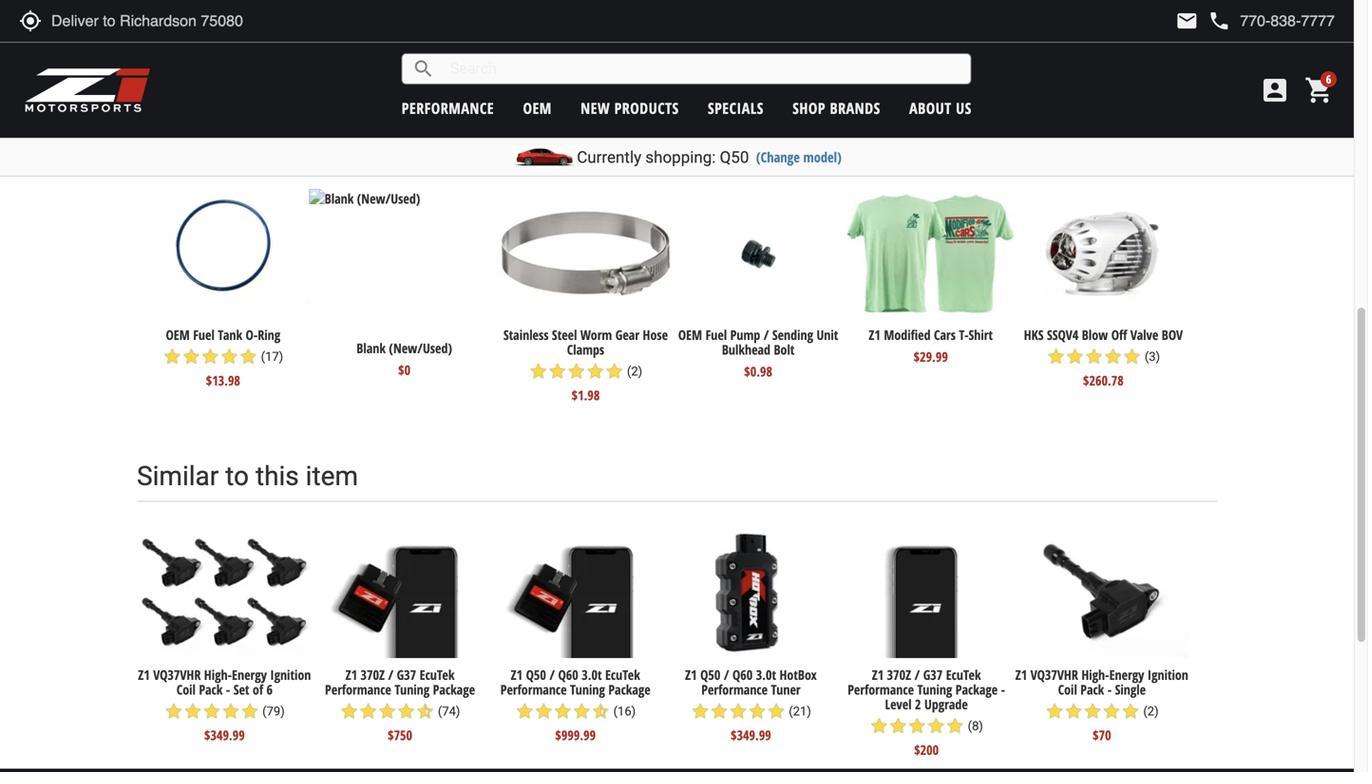 Task type: locate. For each thing, give the bounding box(es) containing it.
0 vertical spatial (2)
[[627, 364, 643, 379]]

ecutek inside z1 370z / g37 ecutek performance tuning package star star star star star_half (74) $750
[[420, 666, 455, 684]]

/
[[764, 326, 769, 344], [388, 666, 394, 684], [550, 666, 555, 684], [724, 666, 729, 684], [915, 666, 920, 684]]

$349.99 down tuner
[[731, 726, 771, 745]]

clamps
[[567, 341, 605, 359]]

ignition
[[270, 666, 311, 684], [1148, 666, 1189, 684]]

oem right hose
[[678, 326, 702, 344]]

2 horizontal spatial -
[[1108, 681, 1112, 699]]

tuning inside z1 370z / g37 ecutek performance tuning package star star star star star_half (74) $750
[[395, 681, 430, 699]]

1 horizontal spatial energy
[[1110, 666, 1145, 684]]

q50 inside z1 q50 / q60 3.0t ecutek performance tuning package star star star star star_half (16) $999.99
[[526, 666, 546, 684]]

q50
[[720, 148, 749, 167], [526, 666, 546, 684], [700, 666, 721, 684]]

/ inside z1 q50 / q60 3.0t hotbox performance tuner star star star star star (21) $349.99
[[724, 666, 729, 684]]

g37 inside z1 370z / g37 ecutek performance tuning package - level 2 upgrade star star star star star (8) $200
[[923, 666, 943, 684]]

fuel left pump
[[706, 326, 727, 344]]

pack inside z1 vq37vhr high-energy ignition coil pack - single star star star star star (2) $70
[[1081, 681, 1105, 699]]

ignition right of
[[270, 666, 311, 684]]

1 horizontal spatial this
[[419, 123, 462, 154]]

0 horizontal spatial high-
[[204, 666, 232, 684]]

q60
[[558, 666, 579, 684], [733, 666, 753, 684]]

1 horizontal spatial high-
[[1082, 666, 1110, 684]]

2 energy from the left
[[1110, 666, 1145, 684]]

0 horizontal spatial vq37vhr
[[153, 666, 201, 684]]

steel
[[552, 326, 577, 344]]

ignition inside z1 vq37vhr high-energy ignition coil pack - single star star star star star (2) $70
[[1148, 666, 1189, 684]]

specials
[[708, 98, 764, 118]]

q50 for package
[[526, 666, 546, 684]]

$70
[[1093, 726, 1111, 745]]

high- inside z1 vq37vhr high-energy ignition coil pack - set of 6 star star star star star (79) $349.99
[[204, 666, 232, 684]]

1 horizontal spatial star_half
[[591, 702, 610, 721]]

pack
[[199, 681, 223, 699], [1081, 681, 1105, 699]]

vq37vhr inside z1 vq37vhr high-energy ignition coil pack - single star star star star star (2) $70
[[1031, 666, 1078, 684]]

tuning right level
[[918, 681, 953, 699]]

level
[[885, 696, 912, 714]]

pack for star
[[199, 681, 223, 699]]

1 fuel from the left
[[193, 326, 215, 344]]

4 performance from the left
[[848, 681, 914, 699]]

z1 for z1 370z / g37 ecutek performance tuning package - level 2 upgrade star star star star star (8) $200
[[872, 666, 884, 684]]

q60 for star_half
[[558, 666, 579, 684]]

/ for star
[[915, 666, 920, 684]]

high- for star
[[1082, 666, 1110, 684]]

- left single
[[1108, 681, 1112, 699]]

customers
[[137, 123, 266, 154]]

package up the (74)
[[433, 681, 475, 699]]

oem inside "oem fuel tank o-ring star star star star star (17) $13.98"
[[166, 326, 190, 344]]

energy inside z1 vq37vhr high-energy ignition coil pack - single star star star star star (2) $70
[[1110, 666, 1145, 684]]

1 horizontal spatial ignition
[[1148, 666, 1189, 684]]

package inside z1 370z / g37 ecutek performance tuning package - level 2 upgrade star star star star star (8) $200
[[956, 681, 998, 699]]

3 ecutek from the left
[[946, 666, 981, 684]]

coil inside z1 vq37vhr high-energy ignition coil pack - single star star star star star (2) $70
[[1058, 681, 1077, 699]]

2 horizontal spatial ecutek
[[946, 666, 981, 684]]

0 horizontal spatial g37
[[397, 666, 416, 684]]

2 $349.99 from the left
[[731, 726, 771, 745]]

0 horizontal spatial oem
[[166, 326, 190, 344]]

0 horizontal spatial q60
[[558, 666, 579, 684]]

ignition inside z1 vq37vhr high-energy ignition coil pack - set of 6 star star star star star (79) $349.99
[[270, 666, 311, 684]]

gear
[[616, 326, 640, 344]]

oem inside oem fuel pump / sending unit bulkhead bolt $0.98
[[678, 326, 702, 344]]

oem for oem fuel pump / sending unit bulkhead bolt $0.98
[[678, 326, 702, 344]]

g37 up $750
[[397, 666, 416, 684]]

star_half left (16) at the bottom of page
[[591, 702, 610, 721]]

who
[[273, 123, 323, 154]]

item right the "to"
[[306, 461, 358, 492]]

about us link
[[910, 98, 972, 118]]

coil inside z1 vq37vhr high-energy ignition coil pack - set of 6 star star star star star (79) $349.99
[[176, 681, 196, 699]]

oem fuel tank o-ring star star star star star (17) $13.98
[[163, 326, 283, 390]]

pack left single
[[1081, 681, 1105, 699]]

2 ecutek from the left
[[605, 666, 640, 684]]

3.0t for star
[[756, 666, 776, 684]]

flyer
[[864, 31, 886, 49]]

0 horizontal spatial 370z
[[361, 666, 385, 684]]

(2) inside stainless steel worm gear hose clamps star star star star star (2) $1.98
[[627, 364, 643, 379]]

ecutek inside z1 q50 / q60 3.0t ecutek performance tuning package star star star star star_half (16) $999.99
[[605, 666, 640, 684]]

q50 inside z1 q50 / q60 3.0t hotbox performance tuner star star star star star (21) $349.99
[[700, 666, 721, 684]]

1 horizontal spatial (2)
[[1144, 705, 1159, 719]]

1 horizontal spatial fuel
[[706, 326, 727, 344]]

0 horizontal spatial pack
[[199, 681, 223, 699]]

fuel left tank
[[193, 326, 215, 344]]

ignition right single
[[1148, 666, 1189, 684]]

unit
[[817, 326, 838, 344]]

0 horizontal spatial coil
[[176, 681, 196, 699]]

pack inside z1 vq37vhr high-energy ignition coil pack - set of 6 star star star star star (79) $349.99
[[199, 681, 223, 699]]

ring
[[258, 326, 280, 344]]

tuning up $750
[[395, 681, 430, 699]]

1 performance from the left
[[325, 681, 391, 699]]

3.0t for star_half
[[582, 666, 602, 684]]

2 - from the left
[[1001, 681, 1006, 699]]

stainless
[[504, 326, 549, 344]]

1 horizontal spatial q60
[[733, 666, 753, 684]]

high- left single
[[1082, 666, 1110, 684]]

2 pack from the left
[[1081, 681, 1105, 699]]

fuel for bulkhead
[[706, 326, 727, 344]]

2 g37 from the left
[[923, 666, 943, 684]]

products
[[614, 98, 679, 118]]

2
[[915, 696, 921, 714]]

q60 left tuner
[[733, 666, 753, 684]]

z1 inside z1 q50 / q60 3.0t hotbox performance tuner star star star star star (21) $349.99
[[685, 666, 697, 684]]

370z inside z1 370z / g37 ecutek performance tuning package - level 2 upgrade star star star star star (8) $200
[[887, 666, 911, 684]]

1 horizontal spatial $349.99
[[731, 726, 771, 745]]

blank
[[357, 339, 386, 357]]

1 370z from the left
[[361, 666, 385, 684]]

package inside z1 370z / g37 ecutek performance tuning package star star star star star_half (74) $750
[[433, 681, 475, 699]]

1 pack from the left
[[199, 681, 223, 699]]

(new/used)
[[389, 339, 452, 357]]

370z
[[361, 666, 385, 684], [887, 666, 911, 684]]

/ inside z1 q50 / q60 3.0t ecutek performance tuning package star star star star star_half (16) $999.99
[[550, 666, 555, 684]]

star_half
[[416, 702, 435, 721], [591, 702, 610, 721]]

0 horizontal spatial ecutek
[[420, 666, 455, 684]]

1 horizontal spatial coil
[[1058, 681, 1077, 699]]

(8)
[[968, 719, 983, 733]]

1 ecutek from the left
[[420, 666, 455, 684]]

1 horizontal spatial 370z
[[887, 666, 911, 684]]

1 horizontal spatial 3.0t
[[756, 666, 776, 684]]

vq37vhr inside z1 vq37vhr high-energy ignition coil pack - set of 6 star star star star star (79) $349.99
[[153, 666, 201, 684]]

1 horizontal spatial oem
[[523, 98, 552, 118]]

2 coil from the left
[[1058, 681, 1077, 699]]

star_half left the (74)
[[416, 702, 435, 721]]

performance
[[402, 98, 494, 118]]

0 horizontal spatial energy
[[232, 666, 267, 684]]

tuning inside z1 370z / g37 ecutek performance tuning package - level 2 upgrade star star star star star (8) $200
[[918, 681, 953, 699]]

stainless steel worm gear hose clamps star star star star star (2) $1.98
[[504, 326, 668, 404]]

search
[[412, 57, 435, 80]]

$349.99 down set
[[204, 726, 245, 745]]

2 fuel from the left
[[706, 326, 727, 344]]

phone
[[1208, 10, 1231, 32]]

1 $349.99 from the left
[[204, 726, 245, 745]]

/ inside z1 370z / g37 ecutek performance tuning package - level 2 upgrade star star star star star (8) $200
[[915, 666, 920, 684]]

1 vertical spatial item
[[306, 461, 358, 492]]

g37
[[397, 666, 416, 684], [923, 666, 943, 684]]

g37 for upgrade
[[923, 666, 943, 684]]

z1 for z1 vq37vhr high-energy ignition coil pack - single star star star star star (2) $70
[[1016, 666, 1028, 684]]

3.0t
[[582, 666, 602, 684], [756, 666, 776, 684]]

z1 inside z1 modified cars t-shirt $29.99
[[869, 326, 881, 344]]

g37 up upgrade
[[923, 666, 943, 684]]

item down performance
[[469, 123, 522, 154]]

0 horizontal spatial tuning
[[395, 681, 430, 699]]

fuel
[[193, 326, 215, 344], [706, 326, 727, 344]]

oem up also
[[523, 98, 552, 118]]

2 vq37vhr from the left
[[1031, 666, 1078, 684]]

z1 inside z1 vq37vhr high-energy ignition coil pack - set of 6 star star star star star (79) $349.99
[[138, 666, 150, 684]]

(74)
[[438, 705, 460, 719]]

(2) down single
[[1144, 705, 1159, 719]]

$349.99 inside z1 vq37vhr high-energy ignition coil pack - set of 6 star star star star star (79) $349.99
[[204, 726, 245, 745]]

0 vertical spatial this
[[419, 123, 462, 154]]

vq37vhr for star
[[1031, 666, 1078, 684]]

z1 vq37vhr high-energy ignition coil pack - set of 6 star star star star star (79) $349.99
[[138, 666, 311, 745]]

0 horizontal spatial ignition
[[270, 666, 311, 684]]

2 horizontal spatial package
[[956, 681, 998, 699]]

1 vertical spatial (2)
[[1144, 705, 1159, 719]]

1 tuning from the left
[[395, 681, 430, 699]]

vq37vhr left set
[[153, 666, 201, 684]]

1 horizontal spatial tuning
[[570, 681, 605, 699]]

0 horizontal spatial this
[[256, 461, 299, 492]]

$29.99
[[914, 348, 948, 366]]

g37 inside z1 370z / g37 ecutek performance tuning package star star star star star_half (74) $750
[[397, 666, 416, 684]]

performance up $750
[[325, 681, 391, 699]]

similar
[[137, 461, 219, 492]]

pack left set
[[199, 681, 223, 699]]

0 horizontal spatial $349.99
[[204, 726, 245, 745]]

z1 370z / g37 ecutek performance tuning package star star star star star_half (74) $750
[[325, 666, 475, 745]]

1 g37 from the left
[[397, 666, 416, 684]]

0 horizontal spatial fuel
[[193, 326, 215, 344]]

3 performance from the left
[[702, 681, 768, 699]]

q60 up $999.99
[[558, 666, 579, 684]]

1 energy from the left
[[232, 666, 267, 684]]

1 horizontal spatial -
[[1001, 681, 1006, 699]]

1 star_half from the left
[[416, 702, 435, 721]]

0 horizontal spatial item
[[306, 461, 358, 492]]

2 370z from the left
[[887, 666, 911, 684]]

coil left set
[[176, 681, 196, 699]]

q60 inside z1 q50 / q60 3.0t hotbox performance tuner star star star star star (21) $349.99
[[733, 666, 753, 684]]

2 package from the left
[[609, 681, 651, 699]]

z1 inside z1 vq37vhr high-energy ignition coil pack - single star star star star star (2) $70
[[1016, 666, 1028, 684]]

1 q60 from the left
[[558, 666, 579, 684]]

1 3.0t from the left
[[582, 666, 602, 684]]

high- inside z1 vq37vhr high-energy ignition coil pack - single star star star star star (2) $70
[[1082, 666, 1110, 684]]

package inside z1 q50 / q60 3.0t ecutek performance tuning package star star star star star_half (16) $999.99
[[609, 681, 651, 699]]

2 horizontal spatial tuning
[[918, 681, 953, 699]]

vq37vhr left single
[[1031, 666, 1078, 684]]

coil
[[176, 681, 196, 699], [1058, 681, 1077, 699]]

ecutek for star_half
[[420, 666, 455, 684]]

energy up $70
[[1110, 666, 1145, 684]]

package
[[433, 681, 475, 699], [609, 681, 651, 699], [956, 681, 998, 699]]

3 tuning from the left
[[918, 681, 953, 699]]

3 package from the left
[[956, 681, 998, 699]]

energy up (79)
[[232, 666, 267, 684]]

q60 inside z1 q50 / q60 3.0t ecutek performance tuning package star star star star star_half (16) $999.99
[[558, 666, 579, 684]]

0 horizontal spatial (2)
[[627, 364, 643, 379]]

(17)
[[261, 350, 283, 364]]

2 star_half from the left
[[591, 702, 610, 721]]

this down the performance link
[[419, 123, 462, 154]]

1 package from the left
[[433, 681, 475, 699]]

1 horizontal spatial pack
[[1081, 681, 1105, 699]]

ecutek up the (74)
[[420, 666, 455, 684]]

3.0t left hotbox
[[756, 666, 776, 684]]

fuel inside oem fuel pump / sending unit bulkhead bolt $0.98
[[706, 326, 727, 344]]

ecutek up upgrade
[[946, 666, 981, 684]]

package up (16) at the bottom of page
[[609, 681, 651, 699]]

oem
[[523, 98, 552, 118], [166, 326, 190, 344], [678, 326, 702, 344]]

ecutek up (16) at the bottom of page
[[605, 666, 640, 684]]

3.0t inside z1 q50 / q60 3.0t hotbox performance tuner star star star star star (21) $349.99
[[756, 666, 776, 684]]

z1 vq37vhr high-energy ignition coil pack - single star star star star star (2) $70
[[1016, 666, 1189, 745]]

0 horizontal spatial star_half
[[416, 702, 435, 721]]

(change model) link
[[756, 148, 842, 166]]

1 vq37vhr from the left
[[153, 666, 201, 684]]

370z inside z1 370z / g37 ecutek performance tuning package star star star star star_half (74) $750
[[361, 666, 385, 684]]

ecutek inside z1 370z / g37 ecutek performance tuning package - level 2 upgrade star star star star star (8) $200
[[946, 666, 981, 684]]

2 ignition from the left
[[1148, 666, 1189, 684]]

tuning
[[395, 681, 430, 699], [570, 681, 605, 699], [918, 681, 953, 699]]

coil left single
[[1058, 681, 1077, 699]]

package up (8)
[[956, 681, 998, 699]]

$349.99 inside z1 q50 / q60 3.0t hotbox performance tuner star star star star star (21) $349.99
[[731, 726, 771, 745]]

to
[[225, 461, 249, 492]]

high- left set
[[204, 666, 232, 684]]

3.0t up $999.99
[[582, 666, 602, 684]]

2 3.0t from the left
[[756, 666, 776, 684]]

z1 inside z1 370z / g37 ecutek performance tuning package - level 2 upgrade star star star star star (8) $200
[[872, 666, 884, 684]]

oem link
[[523, 98, 552, 118]]

2 tuning from the left
[[570, 681, 605, 699]]

1 coil from the left
[[176, 681, 196, 699]]

6
[[267, 681, 273, 699]]

model)
[[803, 148, 842, 166]]

0 horizontal spatial 3.0t
[[582, 666, 602, 684]]

package for star
[[956, 681, 998, 699]]

0 horizontal spatial package
[[433, 681, 475, 699]]

information
[[688, 33, 750, 48]]

1 ignition from the left
[[270, 666, 311, 684]]

(2) down gear
[[627, 364, 643, 379]]

brands
[[830, 98, 881, 118]]

1 horizontal spatial ecutek
[[605, 666, 640, 684]]

/ inside z1 370z / g37 ecutek performance tuning package star star star star star_half (74) $750
[[388, 666, 394, 684]]

mail
[[1176, 10, 1199, 32]]

star
[[163, 347, 182, 366], [182, 347, 201, 366], [201, 347, 220, 366], [220, 347, 239, 366], [239, 347, 258, 366], [1047, 347, 1066, 366], [1066, 347, 1085, 366], [1085, 347, 1104, 366], [1104, 347, 1123, 366], [1123, 347, 1142, 366], [529, 362, 548, 381], [548, 362, 567, 381], [567, 362, 586, 381], [586, 362, 605, 381], [605, 362, 624, 381], [164, 702, 183, 721], [183, 702, 202, 721], [202, 702, 221, 721], [221, 702, 240, 721], [240, 702, 259, 721], [340, 702, 359, 721], [359, 702, 378, 721], [378, 702, 397, 721], [397, 702, 416, 721], [515, 702, 534, 721], [534, 702, 553, 721], [553, 702, 572, 721], [572, 702, 591, 721], [691, 702, 710, 721], [710, 702, 729, 721], [729, 702, 748, 721], [748, 702, 767, 721], [767, 702, 786, 721], [1045, 702, 1064, 721], [1064, 702, 1083, 721], [1083, 702, 1102, 721], [1102, 702, 1121, 721], [1121, 702, 1140, 721], [870, 717, 889, 736], [889, 717, 908, 736], [908, 717, 927, 736], [927, 717, 946, 736], [946, 717, 965, 736]]

hks
[[1024, 326, 1044, 344]]

package for star_half
[[433, 681, 475, 699]]

performance left 2
[[848, 681, 914, 699]]

$0.98
[[744, 362, 773, 381]]

1 horizontal spatial package
[[609, 681, 651, 699]]

2 high- from the left
[[1082, 666, 1110, 684]]

2 horizontal spatial oem
[[678, 326, 702, 344]]

performance left tuner
[[702, 681, 768, 699]]

1 horizontal spatial g37
[[923, 666, 943, 684]]

2 q60 from the left
[[733, 666, 753, 684]]

z1 modified cars t-shirt $29.99
[[869, 326, 993, 366]]

high-
[[204, 666, 232, 684], [1082, 666, 1110, 684]]

1 high- from the left
[[204, 666, 232, 684]]

this right the "to"
[[256, 461, 299, 492]]

pump
[[730, 326, 760, 344]]

shopping:
[[646, 148, 716, 167]]

new products
[[581, 98, 679, 118]]

3.0t inside z1 q50 / q60 3.0t ecutek performance tuning package star star star star star_half (16) $999.99
[[582, 666, 602, 684]]

tuning up $999.99
[[570, 681, 605, 699]]

2 performance from the left
[[501, 681, 567, 699]]

z1 inside z1 q50 / q60 3.0t ecutek performance tuning package star star star star star_half (16) $999.99
[[511, 666, 523, 684]]

oem left tank
[[166, 326, 190, 344]]

1 vertical spatial this
[[256, 461, 299, 492]]

ecutek
[[420, 666, 455, 684], [605, 666, 640, 684], [946, 666, 981, 684]]

0 vertical spatial item
[[469, 123, 522, 154]]

this
[[419, 123, 462, 154], [256, 461, 299, 492]]

mail phone
[[1176, 10, 1231, 32]]

- inside z1 vq37vhr high-energy ignition coil pack - single star star star star star (2) $70
[[1108, 681, 1112, 699]]

check
[[753, 33, 786, 48]]

3 - from the left
[[1108, 681, 1112, 699]]

z1 inside z1 370z / g37 ecutek performance tuning package star star star star star_half (74) $750
[[346, 666, 357, 684]]

- inside z1 vq37vhr high-energy ignition coil pack - set of 6 star star star star star (79) $349.99
[[226, 681, 230, 699]]

vq37vhr
[[153, 666, 201, 684], [1031, 666, 1078, 684]]

performance up $999.99
[[501, 681, 567, 699]]

- right upgrade
[[1001, 681, 1006, 699]]

1 - from the left
[[226, 681, 230, 699]]

0 horizontal spatial -
[[226, 681, 230, 699]]

energy inside z1 vq37vhr high-energy ignition coil pack - set of 6 star star star star star (79) $349.99
[[232, 666, 267, 684]]

- left set
[[226, 681, 230, 699]]

currently shopping: q50 (change model)
[[577, 148, 842, 167]]

more
[[656, 33, 684, 48]]

1 horizontal spatial vq37vhr
[[1031, 666, 1078, 684]]

fuel inside "oem fuel tank o-ring star star star star star (17) $13.98"
[[193, 326, 215, 344]]

item
[[469, 123, 522, 154], [306, 461, 358, 492]]



Task type: vqa. For each thing, say whether or not it's contained in the screenshot.
G35 Mods
no



Task type: describe. For each thing, give the bounding box(es) containing it.
fuel for star
[[193, 326, 215, 344]]

high- for of
[[204, 666, 232, 684]]

oem for oem fuel tank o-ring star star star star star (17) $13.98
[[166, 326, 190, 344]]

my_location
[[19, 10, 42, 32]]

- for star
[[1108, 681, 1112, 699]]

sending
[[772, 326, 813, 344]]

customers who bought this item also purchased ...
[[137, 123, 736, 154]]

$200
[[914, 741, 939, 759]]

star_half inside z1 q50 / q60 3.0t ecutek performance tuning package star star star star star_half (16) $999.99
[[591, 702, 610, 721]]

z1 for z1 q50 / q60 3.0t ecutek performance tuning package star star star star star_half (16) $999.99
[[511, 666, 523, 684]]

specials link
[[708, 98, 764, 118]]

/ inside oem fuel pump / sending unit bulkhead bolt $0.98
[[764, 326, 769, 344]]

performance inside z1 q50 / q60 3.0t hotbox performance tuner star star star star star (21) $349.99
[[702, 681, 768, 699]]

energy for (2)
[[1110, 666, 1145, 684]]

z1 motorsports logo image
[[24, 67, 152, 114]]

z1 for z1 vq37vhr high-energy ignition coil pack - set of 6 star star star star star (79) $349.99
[[138, 666, 150, 684]]

(79)
[[262, 705, 285, 719]]

ignition for (2)
[[1148, 666, 1189, 684]]

oem for oem
[[523, 98, 552, 118]]

$999.99
[[555, 726, 596, 745]]

off
[[1112, 326, 1127, 344]]

purchased
[[585, 123, 709, 154]]

(2) inside z1 vq37vhr high-energy ignition coil pack - single star star star star star (2) $70
[[1144, 705, 1159, 719]]

pack for $70
[[1081, 681, 1105, 699]]

shop brands
[[793, 98, 881, 118]]

1 horizontal spatial item
[[469, 123, 522, 154]]

for more information check out greddy's flyer .
[[634, 31, 889, 49]]

also
[[528, 123, 578, 154]]

performance inside z1 370z / g37 ecutek performance tuning package star star star star star_half (74) $750
[[325, 681, 391, 699]]

blank (new/used) $0
[[357, 339, 452, 379]]

bov
[[1162, 326, 1183, 344]]

o-
[[246, 326, 258, 344]]

shopping_cart
[[1305, 75, 1335, 105]]

bulkhead
[[722, 341, 771, 359]]

tuning for star_half
[[395, 681, 430, 699]]

z1 for z1 370z / g37 ecutek performance tuning package star star star star star_half (74) $750
[[346, 666, 357, 684]]

/ for (21)
[[724, 666, 729, 684]]

cars
[[934, 326, 956, 344]]

z1 for z1 q50 / q60 3.0t hotbox performance tuner star star star star star (21) $349.99
[[685, 666, 697, 684]]

tuning inside z1 q50 / q60 3.0t ecutek performance tuning package star star star star star_half (16) $999.99
[[570, 681, 605, 699]]

for
[[634, 33, 653, 48]]

hotbox
[[780, 666, 817, 684]]

phone link
[[1208, 10, 1335, 32]]

bought
[[329, 123, 412, 154]]

(3)
[[1145, 350, 1160, 364]]

370z for level
[[887, 666, 911, 684]]

new products link
[[581, 98, 679, 118]]

/ for star_half
[[550, 666, 555, 684]]

star_half inside z1 370z / g37 ecutek performance tuning package star star star star star_half (74) $750
[[416, 702, 435, 721]]

energy for star
[[232, 666, 267, 684]]

shopping_cart link
[[1300, 75, 1335, 105]]

ignition for star
[[270, 666, 311, 684]]

z1 for z1 modified cars t-shirt $29.99
[[869, 326, 881, 344]]

z1 370z / g37 ecutek performance tuning package - level 2 upgrade star star star star star (8) $200
[[848, 666, 1006, 759]]

(change
[[756, 148, 800, 166]]

valve
[[1131, 326, 1159, 344]]

account_box link
[[1255, 75, 1295, 105]]

us
[[956, 98, 972, 118]]

about us
[[910, 98, 972, 118]]

performance inside z1 q50 / q60 3.0t ecutek performance tuning package star star star star star_half (16) $999.99
[[501, 681, 567, 699]]

coil for of
[[176, 681, 196, 699]]

g37 for star
[[397, 666, 416, 684]]

single
[[1115, 681, 1146, 699]]

...
[[715, 123, 736, 154]]

flyer link
[[864, 31, 886, 49]]

of
[[253, 681, 263, 699]]

currently
[[577, 148, 642, 167]]

.
[[886, 33, 889, 48]]

tank
[[218, 326, 242, 344]]

hks ssqv4 blow off valve bov star star star star star (3) $260.78
[[1024, 326, 1183, 390]]

(21)
[[789, 705, 811, 719]]

account_box
[[1260, 75, 1291, 105]]

370z for star
[[361, 666, 385, 684]]

/ for (74)
[[388, 666, 394, 684]]

shop
[[793, 98, 826, 118]]

coil for star
[[1058, 681, 1077, 699]]

performance inside z1 370z / g37 ecutek performance tuning package - level 2 upgrade star star star star star (8) $200
[[848, 681, 914, 699]]

modified
[[884, 326, 931, 344]]

- inside z1 370z / g37 ecutek performance tuning package - level 2 upgrade star star star star star (8) $200
[[1001, 681, 1006, 699]]

$1.98
[[572, 386, 600, 404]]

$0
[[398, 361, 411, 379]]

q50 for star
[[700, 666, 721, 684]]

- for of
[[226, 681, 230, 699]]

new
[[581, 98, 610, 118]]

oem fuel pump / sending unit bulkhead bolt $0.98
[[678, 326, 838, 381]]

tuner
[[771, 681, 801, 699]]

about
[[910, 98, 952, 118]]

bolt
[[774, 341, 795, 359]]

Search search field
[[435, 54, 971, 84]]

t-
[[959, 326, 969, 344]]

z1 q50 / q60 3.0t hotbox performance tuner star star star star star (21) $349.99
[[685, 666, 817, 745]]

hose
[[643, 326, 668, 344]]

upgrade
[[925, 696, 968, 714]]

q60 for star
[[733, 666, 753, 684]]

mail link
[[1176, 10, 1199, 32]]

$13.98
[[206, 372, 240, 390]]

set
[[233, 681, 249, 699]]

$750
[[388, 726, 412, 745]]

blow
[[1082, 326, 1108, 344]]

ecutek for star
[[946, 666, 981, 684]]

out
[[789, 33, 807, 48]]

performance link
[[402, 98, 494, 118]]

tuning for star
[[918, 681, 953, 699]]

shop brands link
[[793, 98, 881, 118]]

ssqv4
[[1047, 326, 1079, 344]]

vq37vhr for of
[[153, 666, 201, 684]]



